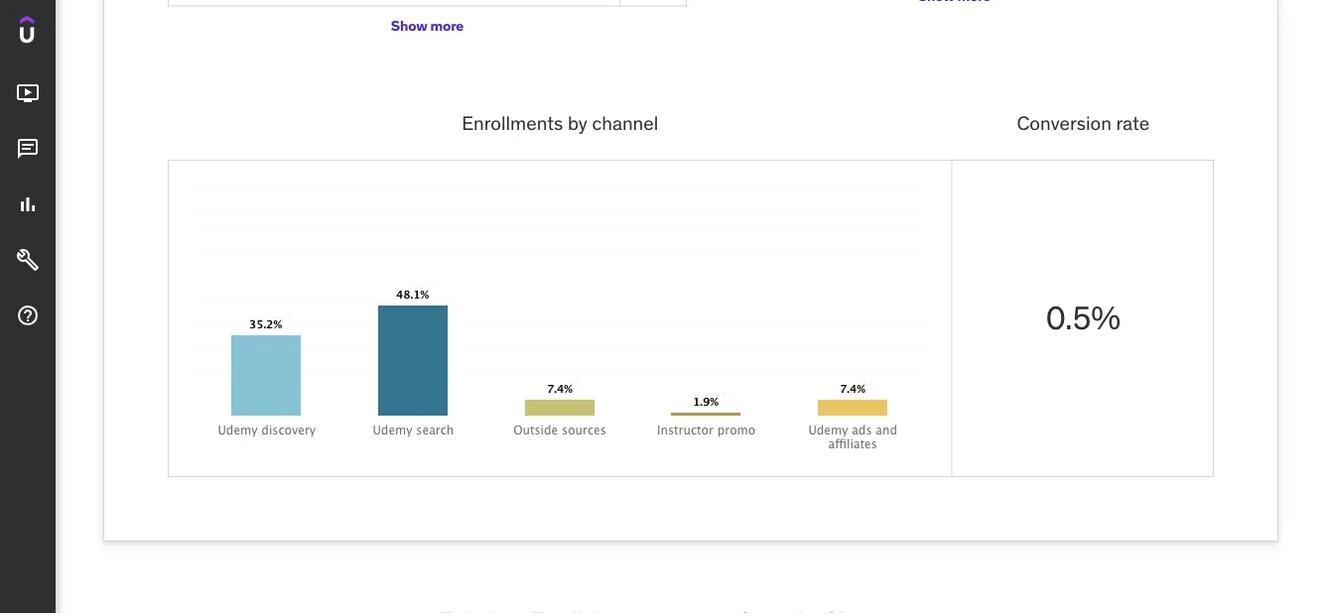 Task type: locate. For each thing, give the bounding box(es) containing it.
conversion
[[1017, 111, 1112, 135]]

medium image
[[16, 304, 40, 328]]

interactive chart image
[[193, 185, 927, 453]]

show
[[391, 17, 427, 35]]

udemy image
[[20, 16, 110, 50]]

2 medium image from the top
[[16, 137, 40, 161]]

4 medium image from the top
[[16, 248, 40, 272]]

conversion rate
[[1017, 111, 1150, 135]]

by
[[568, 111, 588, 135]]

medium image
[[16, 82, 40, 105], [16, 137, 40, 161], [16, 193, 40, 217], [16, 248, 40, 272]]

show more
[[391, 17, 464, 35]]

1 medium image from the top
[[16, 82, 40, 105]]



Task type: describe. For each thing, give the bounding box(es) containing it.
show more button
[[391, 6, 464, 46]]

enrollments by channel
[[462, 111, 658, 135]]

0.5%
[[1046, 299, 1121, 338]]

rate
[[1116, 111, 1150, 135]]

channel
[[592, 111, 658, 135]]

more
[[430, 17, 464, 35]]

3 medium image from the top
[[16, 193, 40, 217]]

enrollments
[[462, 111, 563, 135]]



Task type: vqa. For each thing, say whether or not it's contained in the screenshot.
Conversion Rate
yes



